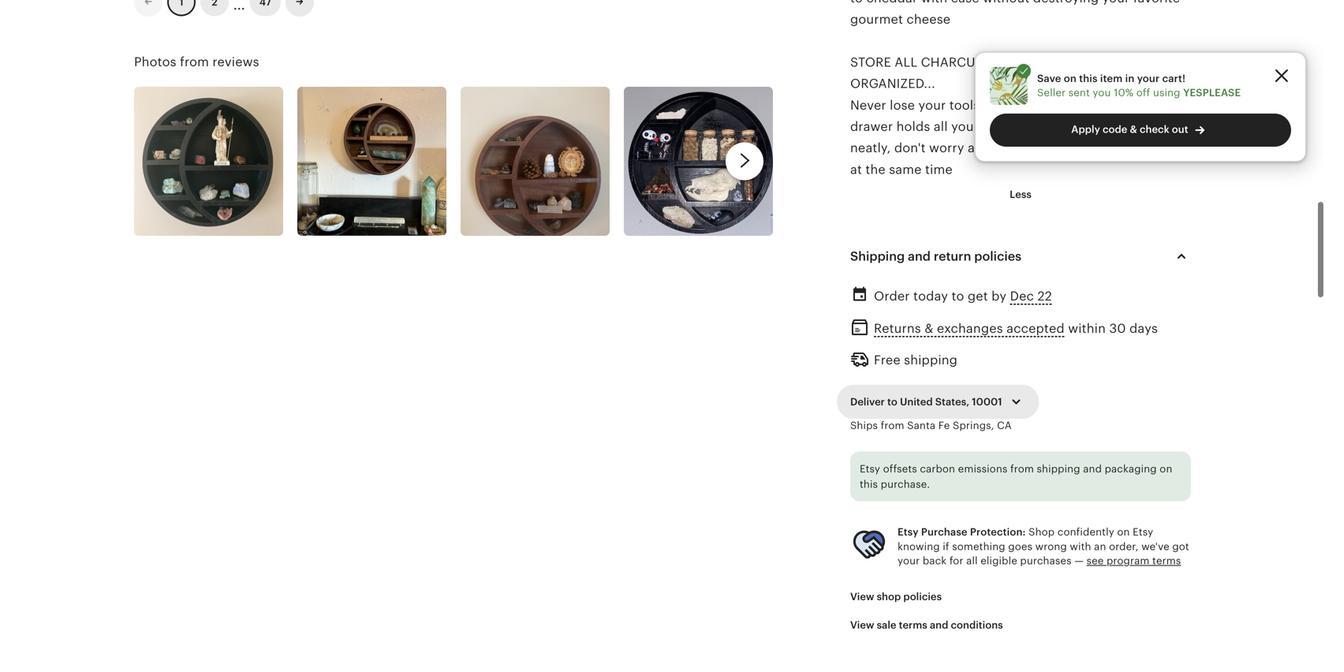 Task type: locate. For each thing, give the bounding box(es) containing it.
1 horizontal spatial shipping
[[1037, 463, 1081, 475]]

never
[[851, 98, 887, 112]]

view inside button
[[851, 619, 875, 631]]

shipping
[[905, 353, 958, 367], [1037, 463, 1081, 475]]

conditions
[[951, 619, 1004, 631]]

this inside etsy offsets carbon emissions from shipping and packaging on this purchase.
[[860, 479, 878, 491]]

shop
[[1029, 527, 1055, 538]]

lose
[[890, 98, 916, 112]]

0 horizontal spatial all
[[934, 120, 948, 134]]

order
[[874, 289, 910, 303]]

shipping up deliver to united states, 10001
[[905, 353, 958, 367]]

in left one
[[1034, 120, 1045, 134]]

this left purchase.
[[860, 479, 878, 491]]

0 horizontal spatial &
[[925, 322, 934, 336]]

on up sent at the top
[[1064, 72, 1077, 84]]

purchase.
[[881, 479, 931, 491]]

1 horizontal spatial this
[[1080, 72, 1098, 84]]

this up sent at the top
[[1080, 72, 1098, 84]]

1 vertical spatial in
[[1034, 120, 1045, 134]]

1 horizontal spatial &
[[1130, 123, 1138, 135]]

policies inside button
[[904, 591, 942, 603]]

view left sale
[[851, 619, 875, 631]]

apply
[[1072, 123, 1101, 135]]

about
[[968, 141, 1004, 155]]

less button
[[998, 180, 1044, 209]]

to left sent at the top
[[1056, 98, 1069, 112]]

purchases
[[1021, 555, 1072, 567]]

etsy up we've
[[1133, 527, 1154, 538]]

etsy inside shop confidently on etsy knowing if something goes wrong with an order, we've got your back for all eligible purchases —
[[1133, 527, 1154, 538]]

and left return
[[908, 249, 931, 263]]

on right packaging
[[1160, 463, 1173, 475]]

from
[[180, 55, 209, 69], [881, 420, 905, 432], [1011, 463, 1035, 475]]

them,
[[1048, 141, 1084, 155]]

goes
[[1009, 541, 1033, 553]]

terms down we've
[[1153, 555, 1182, 567]]

shipping up shop
[[1037, 463, 1081, 475]]

2 view from the top
[[851, 619, 875, 631]]

save on this item in your cart! seller sent you 10% off using yesplease
[[1038, 72, 1242, 99]]

0 horizontal spatial shipping
[[905, 353, 958, 367]]

0 horizontal spatial this
[[860, 479, 878, 491]]

this inside the save on this item in your cart! seller sent you 10% off using yesplease
[[1080, 72, 1098, 84]]

in
[[1126, 72, 1135, 84], [1034, 120, 1045, 134]]

see program terms link
[[1087, 555, 1182, 567]]

place.
[[1075, 120, 1113, 134]]

and down place.
[[1087, 141, 1111, 155]]

by
[[992, 289, 1007, 303]]

2 vertical spatial from
[[1011, 463, 1035, 475]]

view inside button
[[851, 591, 875, 603]]

sent
[[1069, 87, 1091, 99]]

1 horizontal spatial to
[[952, 289, 965, 303]]

worry
[[930, 141, 965, 155]]

and left packaging
[[1084, 463, 1102, 475]]

seller
[[1038, 87, 1066, 99]]

all
[[895, 55, 918, 69]]

this
[[1080, 72, 1098, 84], [860, 479, 878, 491]]

see program terms
[[1087, 555, 1182, 567]]

22
[[1038, 289, 1053, 303]]

from right ships
[[881, 420, 905, 432]]

ships from santa fe springs, ca
[[851, 420, 1012, 432]]

from right emissions at the bottom right of page
[[1011, 463, 1035, 475]]

to left get
[[952, 289, 965, 303]]

terms right sale
[[899, 619, 928, 631]]

0 horizontal spatial from
[[180, 55, 209, 69]]

off
[[1137, 87, 1151, 99]]

all up worry
[[934, 120, 948, 134]]

1 vertical spatial from
[[881, 420, 905, 432]]

1 vertical spatial terms
[[899, 619, 928, 631]]

2 horizontal spatial on
[[1160, 463, 1173, 475]]

1 vertical spatial shipping
[[1037, 463, 1081, 475]]

0 horizontal spatial to
[[888, 396, 898, 408]]

1 horizontal spatial in
[[1126, 72, 1135, 84]]

view shop policies
[[851, 591, 942, 603]]

1 vertical spatial view
[[851, 619, 875, 631]]

2 vertical spatial to
[[888, 396, 898, 408]]

view sale terms and conditions button
[[839, 611, 1015, 640]]

you
[[1093, 87, 1112, 99]]

one
[[1049, 120, 1072, 134]]

your down tools
[[952, 120, 979, 134]]

springs,
[[953, 420, 995, 432]]

1 view from the top
[[851, 591, 875, 603]]

store
[[851, 55, 892, 69]]

0 horizontal spatial terms
[[899, 619, 928, 631]]

again!
[[984, 98, 1021, 112]]

&
[[1130, 123, 1138, 135], [925, 322, 934, 336]]

ships
[[851, 420, 878, 432]]

0 horizontal spatial on
[[1064, 72, 1077, 84]]

0 vertical spatial from
[[180, 55, 209, 69]]

all
[[934, 120, 948, 134], [967, 555, 978, 567]]

less
[[1010, 189, 1032, 201]]

your inside the save on this item in your cart! seller sent you 10% off using yesplease
[[1138, 72, 1160, 84]]

and
[[1142, 55, 1169, 69]]

1 horizontal spatial all
[[967, 555, 978, 567]]

1 horizontal spatial policies
[[975, 249, 1022, 263]]

all right for at the bottom
[[967, 555, 978, 567]]

all inside the store all charcuterie accessories neat and organized... never lose your tools again! easy to open hidden drawer holds all your utensils in one place. store them neatly, don't worry about losing them, and save space at the same time
[[934, 120, 948, 134]]

photos from reviews
[[134, 55, 259, 69]]

time
[[926, 162, 953, 177]]

1 horizontal spatial from
[[881, 420, 905, 432]]

1 vertical spatial all
[[967, 555, 978, 567]]

free
[[874, 353, 901, 367]]

0 horizontal spatial etsy
[[860, 463, 881, 475]]

policies up view sale terms and conditions
[[904, 591, 942, 603]]

returns
[[874, 322, 922, 336]]

& right returns
[[925, 322, 934, 336]]

terms inside the view sale terms and conditions button
[[899, 619, 928, 631]]

0 vertical spatial view
[[851, 591, 875, 603]]

1 horizontal spatial etsy
[[898, 527, 919, 538]]

in inside the save on this item in your cart! seller sent you 10% off using yesplease
[[1126, 72, 1135, 84]]

& right code at right top
[[1130, 123, 1138, 135]]

1 horizontal spatial on
[[1118, 527, 1131, 538]]

0 vertical spatial policies
[[975, 249, 1022, 263]]

your down knowing
[[898, 555, 920, 567]]

program
[[1107, 555, 1150, 567]]

to left united
[[888, 396, 898, 408]]

0 vertical spatial shipping
[[905, 353, 958, 367]]

neat
[[1106, 55, 1138, 69]]

terms
[[1153, 555, 1182, 567], [899, 619, 928, 631]]

carbon
[[920, 463, 956, 475]]

1 vertical spatial on
[[1160, 463, 1173, 475]]

0 horizontal spatial policies
[[904, 591, 942, 603]]

drawer
[[851, 120, 894, 134]]

apply code & check out link
[[990, 114, 1292, 147]]

0 vertical spatial in
[[1126, 72, 1135, 84]]

1 vertical spatial this
[[860, 479, 878, 491]]

0 vertical spatial all
[[934, 120, 948, 134]]

protection:
[[971, 527, 1026, 538]]

free shipping
[[874, 353, 958, 367]]

shipping inside etsy offsets carbon emissions from shipping and packaging on this purchase.
[[1037, 463, 1081, 475]]

0 vertical spatial terms
[[1153, 555, 1182, 567]]

open
[[1072, 98, 1104, 112]]

policies
[[975, 249, 1022, 263], [904, 591, 942, 603]]

store
[[1116, 120, 1149, 134]]

and
[[1087, 141, 1111, 155], [908, 249, 931, 263], [1084, 463, 1102, 475], [930, 619, 949, 631]]

1 vertical spatial &
[[925, 322, 934, 336]]

knowing
[[898, 541, 940, 553]]

2 horizontal spatial etsy
[[1133, 527, 1154, 538]]

something
[[953, 541, 1006, 553]]

on up order,
[[1118, 527, 1131, 538]]

your inside shop confidently on etsy knowing if something goes wrong with an order, we've got your back for all eligible purchases —
[[898, 555, 920, 567]]

etsy left 'offsets'
[[860, 463, 881, 475]]

returns & exchanges accepted button
[[874, 317, 1065, 340]]

0 vertical spatial to
[[1056, 98, 1069, 112]]

in up 10%
[[1126, 72, 1135, 84]]

and left conditions
[[930, 619, 949, 631]]

0 vertical spatial on
[[1064, 72, 1077, 84]]

etsy inside etsy offsets carbon emissions from shipping and packaging on this purchase.
[[860, 463, 881, 475]]

1 horizontal spatial terms
[[1153, 555, 1182, 567]]

1 vertical spatial policies
[[904, 591, 942, 603]]

2 horizontal spatial to
[[1056, 98, 1069, 112]]

eligible
[[981, 555, 1018, 567]]

item
[[1101, 72, 1123, 84]]

2 horizontal spatial from
[[1011, 463, 1035, 475]]

view left shop at the bottom of the page
[[851, 591, 875, 603]]

etsy up knowing
[[898, 527, 919, 538]]

policies up by
[[975, 249, 1022, 263]]

2 vertical spatial on
[[1118, 527, 1131, 538]]

view sale terms and conditions
[[851, 619, 1004, 631]]

your up "off"
[[1138, 72, 1160, 84]]

0 horizontal spatial in
[[1034, 120, 1045, 134]]

0 vertical spatial this
[[1080, 72, 1098, 84]]

from right photos
[[180, 55, 209, 69]]



Task type: vqa. For each thing, say whether or not it's contained in the screenshot.
right Gary
no



Task type: describe. For each thing, give the bounding box(es) containing it.
got
[[1173, 541, 1190, 553]]

dec 22 button
[[1011, 285, 1053, 308]]

organized...
[[851, 77, 936, 91]]

don't
[[895, 141, 926, 155]]

and inside etsy offsets carbon emissions from shipping and packaging on this purchase.
[[1084, 463, 1102, 475]]

from for reviews
[[180, 55, 209, 69]]

to inside dropdown button
[[888, 396, 898, 408]]

1 vertical spatial to
[[952, 289, 965, 303]]

see
[[1087, 555, 1104, 567]]

get
[[968, 289, 989, 303]]

packaging
[[1105, 463, 1158, 475]]

at
[[851, 162, 863, 177]]

hidden
[[1107, 98, 1150, 112]]

holds
[[897, 120, 931, 134]]

save
[[1038, 72, 1062, 84]]

united
[[900, 396, 933, 408]]

fe
[[939, 420, 951, 432]]

on inside shop confidently on etsy knowing if something goes wrong with an order, we've got your back for all eligible purchases —
[[1118, 527, 1131, 538]]

—
[[1075, 555, 1084, 567]]

days
[[1130, 322, 1159, 336]]

sale
[[877, 619, 897, 631]]

with
[[1070, 541, 1092, 553]]

states,
[[936, 396, 970, 408]]

terms for sale
[[899, 619, 928, 631]]

etsy for etsy purchase protection:
[[898, 527, 919, 538]]

out
[[1173, 123, 1189, 135]]

back
[[923, 555, 947, 567]]

store all charcuterie accessories neat and organized... never lose your tools again! easy to open hidden drawer holds all your utensils in one place. store them neatly, don't worry about losing them, and save space at the same time
[[851, 55, 1185, 177]]

in inside the store all charcuterie accessories neat and organized... never lose your tools again! easy to open hidden drawer holds all your utensils in one place. store them neatly, don't worry about losing them, and save space at the same time
[[1034, 120, 1045, 134]]

accepted
[[1007, 322, 1065, 336]]

10001
[[972, 396, 1003, 408]]

charcuterie
[[921, 55, 1010, 69]]

deliver to united states, 10001 button
[[839, 385, 1038, 419]]

the
[[866, 162, 886, 177]]

policies inside 'dropdown button'
[[975, 249, 1022, 263]]

etsy for etsy offsets carbon emissions from shipping and packaging on this purchase.
[[860, 463, 881, 475]]

santa
[[908, 420, 936, 432]]

check
[[1140, 123, 1170, 135]]

and inside 'dropdown button'
[[908, 249, 931, 263]]

photos
[[134, 55, 177, 69]]

exchanges
[[937, 322, 1004, 336]]

deliver to united states, 10001
[[851, 396, 1003, 408]]

and inside the store all charcuterie accessories neat and organized... never lose your tools again! easy to open hidden drawer holds all your utensils in one place. store them neatly, don't worry about losing them, and save space at the same time
[[1087, 141, 1111, 155]]

shipping
[[851, 249, 905, 263]]

order today to get by dec 22
[[874, 289, 1053, 303]]

on inside etsy offsets carbon emissions from shipping and packaging on this purchase.
[[1160, 463, 1173, 475]]

for
[[950, 555, 964, 567]]

returns & exchanges accepted within 30 days
[[874, 322, 1159, 336]]

cart!
[[1163, 72, 1186, 84]]

yesplease
[[1184, 87, 1242, 99]]

from inside etsy offsets carbon emissions from shipping and packaging on this purchase.
[[1011, 463, 1035, 475]]

purchase
[[922, 527, 968, 538]]

within
[[1069, 322, 1106, 336]]

accessories
[[1014, 55, 1103, 69]]

ca
[[998, 420, 1012, 432]]

etsy purchase protection:
[[898, 527, 1026, 538]]

etsy offsets carbon emissions from shipping and packaging on this purchase.
[[860, 463, 1173, 491]]

order,
[[1110, 541, 1139, 553]]

deliver
[[851, 396, 885, 408]]

and inside button
[[930, 619, 949, 631]]

view for view shop policies
[[851, 591, 875, 603]]

all inside shop confidently on etsy knowing if something goes wrong with an order, we've got your back for all eligible purchases —
[[967, 555, 978, 567]]

view for view sale terms and conditions
[[851, 619, 875, 631]]

them
[[1153, 120, 1185, 134]]

if
[[943, 541, 950, 553]]

return
[[934, 249, 972, 263]]

today
[[914, 289, 949, 303]]

dec
[[1011, 289, 1035, 303]]

your up holds
[[919, 98, 946, 112]]

view shop policies button
[[839, 583, 954, 611]]

apply code & check out
[[1072, 123, 1189, 135]]

0 vertical spatial &
[[1130, 123, 1138, 135]]

we've
[[1142, 541, 1170, 553]]

losing
[[1008, 141, 1045, 155]]

tools
[[950, 98, 980, 112]]

10%
[[1114, 87, 1134, 99]]

utensils
[[983, 120, 1030, 134]]

space
[[1145, 141, 1182, 155]]

wrong
[[1036, 541, 1068, 553]]

confidently
[[1058, 527, 1115, 538]]

on inside the save on this item in your cart! seller sent you 10% off using yesplease
[[1064, 72, 1077, 84]]

terms for program
[[1153, 555, 1182, 567]]

to inside the store all charcuterie accessories neat and organized... never lose your tools again! easy to open hidden drawer holds all your utensils in one place. store them neatly, don't worry about losing them, and save space at the same time
[[1056, 98, 1069, 112]]

save
[[1114, 141, 1142, 155]]

from for santa
[[881, 420, 905, 432]]

same
[[890, 162, 922, 177]]

shipping and return policies button
[[837, 237, 1206, 275]]

code
[[1103, 123, 1128, 135]]

using
[[1154, 87, 1181, 99]]

shop
[[877, 591, 901, 603]]

easy
[[1025, 98, 1053, 112]]

neatly,
[[851, 141, 891, 155]]



